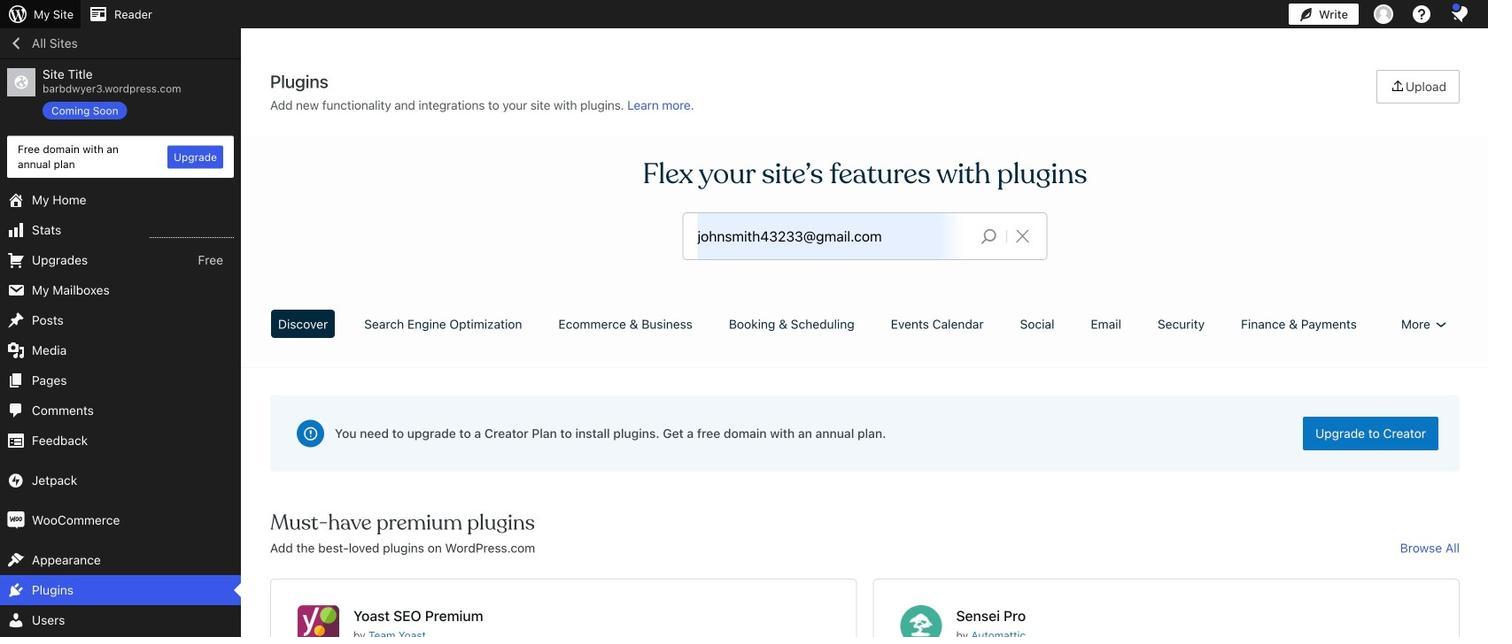 Task type: vqa. For each thing, say whether or not it's contained in the screenshot.
MY SHOPPING CART icon
no



Task type: describe. For each thing, give the bounding box(es) containing it.
open search image
[[967, 224, 1011, 249]]

2 img image from the top
[[7, 512, 25, 530]]

highest hourly views 0 image
[[150, 227, 234, 238]]

1 plugin icon image from the left
[[298, 606, 339, 638]]

close search image
[[1001, 226, 1045, 247]]

my profile image
[[1374, 4, 1394, 24]]



Task type: locate. For each thing, give the bounding box(es) containing it.
manage your notifications image
[[1449, 4, 1471, 25]]

plugin icon image
[[298, 606, 339, 638], [901, 606, 942, 638]]

None search field
[[683, 214, 1047, 260]]

1 horizontal spatial plugin icon image
[[901, 606, 942, 638]]

Search search field
[[698, 214, 967, 260]]

1 vertical spatial img image
[[7, 512, 25, 530]]

main content
[[264, 70, 1466, 638]]

2 plugin icon image from the left
[[901, 606, 942, 638]]

0 vertical spatial img image
[[7, 472, 25, 490]]

img image
[[7, 472, 25, 490], [7, 512, 25, 530]]

0 horizontal spatial plugin icon image
[[298, 606, 339, 638]]

1 img image from the top
[[7, 472, 25, 490]]

help image
[[1411, 4, 1433, 25]]



